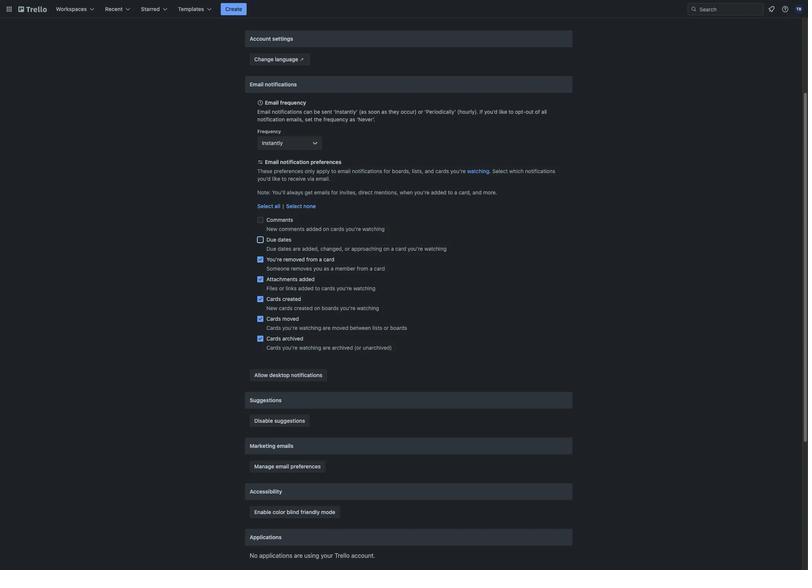 Task type: locate. For each thing, give the bounding box(es) containing it.
workspaces
[[56, 6, 87, 12]]

cards for cards archived
[[267, 336, 281, 342]]

2 dates from the top
[[278, 246, 292, 252]]

0 vertical spatial all
[[542, 109, 547, 115]]

0 vertical spatial as
[[382, 109, 387, 115]]

like down these
[[272, 176, 281, 182]]

0 vertical spatial due
[[267, 237, 277, 243]]

you'd inside . select which notifications you'd like to receive via email.
[[258, 176, 271, 182]]

on right the approaching
[[384, 246, 390, 252]]

5 cards from the top
[[267, 345, 281, 351]]

1 vertical spatial all
[[275, 203, 281, 210]]

applications
[[259, 553, 293, 560]]

cards for cards moved
[[267, 316, 281, 322]]

card up someone removes you as a member from a card
[[324, 256, 335, 263]]

links
[[286, 285, 297, 292]]

archived left (or
[[332, 345, 353, 351]]

notifications
[[265, 81, 297, 88], [272, 109, 302, 115], [352, 168, 383, 174], [526, 168, 556, 174], [291, 372, 323, 379]]

as
[[382, 109, 387, 115], [350, 116, 356, 123], [324, 266, 330, 272]]

2 horizontal spatial card
[[396, 246, 407, 252]]

open information menu image
[[782, 5, 790, 13]]

0 vertical spatial email
[[338, 168, 351, 174]]

boards,
[[392, 168, 411, 174]]

removed
[[284, 256, 305, 263]]

added up added,
[[306, 226, 322, 232]]

created down links
[[283, 296, 301, 302]]

1 horizontal spatial card
[[374, 266, 385, 272]]

you'd right "if" at the top of the page
[[485, 109, 498, 115]]

0 vertical spatial on
[[323, 226, 329, 232]]

mentions,
[[374, 189, 399, 196]]

due dates
[[267, 237, 292, 243]]

created
[[283, 296, 301, 302], [294, 305, 313, 312]]

new for new comments added on cards you're watching
[[267, 226, 278, 232]]

0 horizontal spatial emails
[[277, 443, 294, 450]]

a left member
[[331, 266, 334, 272]]

0 vertical spatial for
[[384, 168, 391, 174]]

2 vertical spatial on
[[314, 305, 321, 312]]

cards
[[267, 296, 281, 302], [267, 316, 281, 322], [267, 325, 281, 331], [267, 336, 281, 342], [267, 345, 281, 351]]

1 horizontal spatial email
[[338, 168, 351, 174]]

you're
[[267, 256, 282, 263]]

4 cards from the top
[[267, 336, 281, 342]]

2 vertical spatial preferences
[[291, 464, 321, 470]]

created down cards created
[[294, 305, 313, 312]]

frequency
[[280, 99, 306, 106], [324, 116, 348, 123]]

notifications inside . select which notifications you'd like to receive via email.
[[526, 168, 556, 174]]

templates
[[178, 6, 204, 12]]

for left boards,
[[384, 168, 391, 174]]

1 horizontal spatial emails
[[314, 189, 330, 196]]

friendly
[[301, 509, 320, 516]]

1 vertical spatial from
[[357, 266, 369, 272]]

select down note:
[[258, 203, 273, 210]]

all right of
[[542, 109, 547, 115]]

due for due dates
[[267, 237, 277, 243]]

starred button
[[137, 3, 172, 15]]

instantly
[[262, 140, 283, 146]]

create
[[226, 6, 242, 12]]

on down files or links added to cards you're watching
[[314, 305, 321, 312]]

when
[[400, 189, 413, 196]]

select right | at the top of the page
[[286, 203, 302, 210]]

lists,
[[412, 168, 424, 174]]

card right the approaching
[[396, 246, 407, 252]]

archived down cards moved
[[283, 336, 304, 342]]

1 horizontal spatial as
[[350, 116, 356, 123]]

0 horizontal spatial archived
[[283, 336, 304, 342]]

0 vertical spatial moved
[[283, 316, 299, 322]]

1 vertical spatial created
[[294, 305, 313, 312]]

0 horizontal spatial like
[[272, 176, 281, 182]]

a
[[455, 189, 458, 196], [391, 246, 394, 252], [319, 256, 322, 263], [331, 266, 334, 272], [370, 266, 373, 272]]

email
[[250, 81, 264, 88], [265, 99, 279, 106], [258, 109, 271, 115], [265, 159, 279, 165]]

0 horizontal spatial and
[[425, 168, 434, 174]]

allow desktop notifications
[[254, 372, 323, 379]]

added down removes
[[299, 276, 315, 283]]

for left invites,
[[332, 189, 338, 196]]

notification
[[258, 116, 285, 123], [280, 159, 310, 165]]

enable
[[254, 509, 271, 516]]

attachments added
[[267, 276, 315, 283]]

email notifications
[[250, 81, 297, 88]]

0 horizontal spatial card
[[324, 256, 335, 263]]

for
[[384, 168, 391, 174], [332, 189, 338, 196]]

cards moved
[[267, 316, 299, 322]]

from right member
[[357, 266, 369, 272]]

to left opt-
[[509, 109, 514, 115]]

manage email preferences
[[254, 464, 321, 470]]

0 horizontal spatial on
[[314, 305, 321, 312]]

2 vertical spatial card
[[374, 266, 385, 272]]

select right . at the right top of page
[[493, 168, 508, 174]]

you'd
[[485, 109, 498, 115], [258, 176, 271, 182]]

1 vertical spatial moved
[[332, 325, 349, 331]]

select inside . select which notifications you'd like to receive via email.
[[493, 168, 508, 174]]

email down change
[[250, 81, 264, 88]]

notification up 'frequency'
[[258, 116, 285, 123]]

to left receive at the left
[[282, 176, 287, 182]]

email up 'frequency'
[[258, 109, 271, 115]]

are up 'removed'
[[293, 246, 301, 252]]

as left they
[[382, 109, 387, 115]]

1 horizontal spatial like
[[499, 109, 508, 115]]

card,
[[459, 189, 472, 196]]

0 vertical spatial emails
[[314, 189, 330, 196]]

all
[[542, 109, 547, 115], [275, 203, 281, 210]]

dates for due dates are added, changed, or approaching on a card you're watching
[[278, 246, 292, 252]]

2 new from the top
[[267, 305, 278, 312]]

frequency up emails,
[[280, 99, 306, 106]]

1 vertical spatial frequency
[[324, 116, 348, 123]]

1 vertical spatial email
[[276, 464, 289, 470]]

you're removed from a card
[[267, 256, 335, 263]]

cards
[[436, 168, 449, 174], [331, 226, 345, 232], [322, 285, 335, 292], [279, 305, 293, 312]]

due
[[267, 237, 277, 243], [267, 246, 277, 252]]

email right manage
[[276, 464, 289, 470]]

0 horizontal spatial all
[[275, 203, 281, 210]]

email frequency
[[265, 99, 306, 106]]

comments
[[267, 217, 293, 223]]

1 horizontal spatial you'd
[[485, 109, 498, 115]]

1 vertical spatial and
[[473, 189, 482, 196]]

1 vertical spatial on
[[384, 246, 390, 252]]

on for cards
[[323, 226, 329, 232]]

cards archived
[[267, 336, 304, 342]]

email inside email notifications can be sent 'instantly' (as soon as they occur) or 'periodically' (hourly). if you'd like to opt-out of all notification emails, set the frequency as 'never'.
[[258, 109, 271, 115]]

1 vertical spatial due
[[267, 246, 277, 252]]

2 cards from the top
[[267, 316, 281, 322]]

2 horizontal spatial as
[[382, 109, 387, 115]]

email for email notification preferences
[[265, 159, 279, 165]]

and right lists,
[[425, 168, 434, 174]]

dates down due dates
[[278, 246, 292, 252]]

and
[[425, 168, 434, 174], [473, 189, 482, 196]]

1 horizontal spatial from
[[357, 266, 369, 272]]

1 vertical spatial dates
[[278, 246, 292, 252]]

are down the cards you're watching are moved between lists or boards on the bottom of page
[[323, 345, 331, 351]]

boards right lists
[[391, 325, 408, 331]]

changed,
[[321, 246, 344, 252]]

account settings
[[250, 35, 293, 42]]

manage email preferences link
[[250, 461, 326, 473]]

0 horizontal spatial from
[[307, 256, 318, 263]]

2 horizontal spatial select
[[493, 168, 508, 174]]

like left opt-
[[499, 109, 508, 115]]

new down comments
[[267, 226, 278, 232]]

1 vertical spatial like
[[272, 176, 281, 182]]

0 vertical spatial new
[[267, 226, 278, 232]]

1 horizontal spatial frequency
[[324, 116, 348, 123]]

1 vertical spatial boards
[[391, 325, 408, 331]]

cards right lists,
[[436, 168, 449, 174]]

emails right get
[[314, 189, 330, 196]]

frequency down the sent
[[324, 116, 348, 123]]

added left card, in the right top of the page
[[431, 189, 447, 196]]

frequency
[[258, 129, 281, 134]]

0 vertical spatial like
[[499, 109, 508, 115]]

1 vertical spatial you'd
[[258, 176, 271, 182]]

color
[[273, 509, 286, 516]]

or
[[418, 109, 424, 115], [345, 246, 350, 252], [279, 285, 284, 292], [384, 325, 389, 331]]

0 horizontal spatial as
[[324, 266, 330, 272]]

1 horizontal spatial all
[[542, 109, 547, 115]]

from
[[307, 256, 318, 263], [357, 266, 369, 272]]

to inside . select which notifications you'd like to receive via email.
[[282, 176, 287, 182]]

from down added,
[[307, 256, 318, 263]]

cards for cards created
[[267, 296, 281, 302]]

1 dates from the top
[[278, 237, 292, 243]]

1 horizontal spatial archived
[[332, 345, 353, 351]]

on
[[323, 226, 329, 232], [384, 246, 390, 252], [314, 305, 321, 312]]

all left | at the top of the page
[[275, 203, 281, 210]]

1 vertical spatial new
[[267, 305, 278, 312]]

boards up the cards you're watching are moved between lists or boards on the bottom of page
[[322, 305, 339, 312]]

1 new from the top
[[267, 226, 278, 232]]

0 horizontal spatial select
[[258, 203, 273, 210]]

added,
[[302, 246, 319, 252]]

to right apply
[[332, 168, 336, 174]]

0 vertical spatial boards
[[322, 305, 339, 312]]

as right you
[[324, 266, 330, 272]]

2 horizontal spatial on
[[384, 246, 390, 252]]

boards
[[322, 305, 339, 312], [391, 325, 408, 331]]

dates for due dates
[[278, 237, 292, 243]]

cards down cards created
[[279, 305, 293, 312]]

1 vertical spatial preferences
[[274, 168, 304, 174]]

a right the approaching
[[391, 246, 394, 252]]

notifications down email frequency
[[272, 109, 302, 115]]

1 horizontal spatial boards
[[391, 325, 408, 331]]

on up changed,
[[323, 226, 329, 232]]

you
[[314, 266, 323, 272]]

0 vertical spatial created
[[283, 296, 301, 302]]

cards for cards you're watching are archived (or unarchived)
[[267, 345, 281, 351]]

moved left between at the bottom left
[[332, 325, 349, 331]]

using
[[305, 553, 320, 560]]

notification up receive at the left
[[280, 159, 310, 165]]

0 horizontal spatial email
[[276, 464, 289, 470]]

emails up manage email preferences
[[277, 443, 294, 450]]

you're
[[451, 168, 466, 174], [415, 189, 430, 196], [346, 226, 361, 232], [408, 246, 423, 252], [337, 285, 352, 292], [340, 305, 356, 312], [283, 325, 298, 331], [283, 345, 298, 351]]

you'd down these
[[258, 176, 271, 182]]

more.
[[484, 189, 498, 196]]

|
[[283, 203, 284, 210]]

attachments
[[267, 276, 298, 283]]

0 horizontal spatial for
[[332, 189, 338, 196]]

0 vertical spatial preferences
[[311, 159, 342, 165]]

email up these
[[265, 159, 279, 165]]

card down the approaching
[[374, 266, 385, 272]]

out
[[526, 109, 534, 115]]

as down 'instantly'
[[350, 116, 356, 123]]

0 horizontal spatial you'd
[[258, 176, 271, 182]]

0 vertical spatial dates
[[278, 237, 292, 243]]

email down 'email notifications'
[[265, 99, 279, 106]]

1 vertical spatial for
[[332, 189, 338, 196]]

new down cards created
[[267, 305, 278, 312]]

0 vertical spatial you'd
[[485, 109, 498, 115]]

0 vertical spatial card
[[396, 246, 407, 252]]

added
[[431, 189, 447, 196], [306, 226, 322, 232], [299, 276, 315, 283], [298, 285, 314, 292]]

0 vertical spatial archived
[[283, 336, 304, 342]]

0 vertical spatial notification
[[258, 116, 285, 123]]

or right occur)
[[418, 109, 424, 115]]

1 horizontal spatial on
[[323, 226, 329, 232]]

email right apply
[[338, 168, 351, 174]]

notifications right the which
[[526, 168, 556, 174]]

account
[[250, 35, 271, 42]]

1 horizontal spatial and
[[473, 189, 482, 196]]

2 due from the top
[[267, 246, 277, 252]]

frequency inside email notifications can be sent 'instantly' (as soon as they occur) or 'periodically' (hourly). if you'd like to opt-out of all notification emails, set the frequency as 'never'.
[[324, 116, 348, 123]]

and right card, in the right top of the page
[[473, 189, 482, 196]]

1 cards from the top
[[267, 296, 281, 302]]

these preferences only apply to email notifications for boards, lists, and cards you're watching
[[258, 168, 490, 174]]

dates down the comments
[[278, 237, 292, 243]]

1 vertical spatial emails
[[277, 443, 294, 450]]

like
[[499, 109, 508, 115], [272, 176, 281, 182]]

files
[[267, 285, 278, 292]]

are left using
[[294, 553, 303, 560]]

moved up 'cards archived'
[[283, 316, 299, 322]]

to down you
[[315, 285, 320, 292]]

3 cards from the top
[[267, 325, 281, 331]]

account.
[[352, 553, 376, 560]]

select
[[493, 168, 508, 174], [258, 203, 273, 210], [286, 203, 302, 210]]

0 horizontal spatial boards
[[322, 305, 339, 312]]

trello
[[335, 553, 350, 560]]

email for email frequency
[[265, 99, 279, 106]]

sm image
[[298, 56, 306, 63]]

on for boards
[[314, 305, 321, 312]]

apply
[[317, 168, 330, 174]]

'instantly'
[[334, 109, 358, 115]]

1 due from the top
[[267, 237, 277, 243]]

language
[[275, 56, 298, 62]]

0 vertical spatial frequency
[[280, 99, 306, 106]]

1 vertical spatial card
[[324, 256, 335, 263]]

cards you're watching are moved between lists or boards
[[267, 325, 408, 331]]

cards up changed,
[[331, 226, 345, 232]]

moved
[[283, 316, 299, 322], [332, 325, 349, 331]]



Task type: vqa. For each thing, say whether or not it's contained in the screenshot.
bottommost James Peterson (jamespeterson93) icon
no



Task type: describe. For each thing, give the bounding box(es) containing it.
primary element
[[0, 0, 809, 18]]

to left card, in the right top of the page
[[448, 189, 453, 196]]

desktop
[[270, 372, 290, 379]]

if
[[480, 109, 483, 115]]

your
[[321, 553, 333, 560]]

disable suggestions
[[254, 418, 305, 424]]

allow
[[254, 372, 268, 379]]

email for email notifications
[[250, 81, 264, 88]]

due for due dates are added, changed, or approaching on a card you're watching
[[267, 246, 277, 252]]

email inside manage email preferences link
[[276, 464, 289, 470]]

new cards created on boards you're watching
[[267, 305, 379, 312]]

enable color blind friendly mode
[[254, 509, 336, 516]]

cards down someone removes you as a member from a card
[[322, 285, 335, 292]]

0 horizontal spatial moved
[[283, 316, 299, 322]]

select all button
[[258, 203, 281, 210]]

starred
[[141, 6, 160, 12]]

sent
[[322, 109, 332, 115]]

approaching
[[352, 246, 382, 252]]

between
[[350, 325, 371, 331]]

notifications right desktop
[[291, 372, 323, 379]]

to inside email notifications can be sent 'instantly' (as soon as they occur) or 'periodically' (hourly). if you'd like to opt-out of all notification emails, set the frequency as 'never'.
[[509, 109, 514, 115]]

you'll
[[272, 189, 286, 196]]

which
[[510, 168, 524, 174]]

email notification preferences
[[265, 159, 342, 165]]

0 horizontal spatial frequency
[[280, 99, 306, 106]]

(hourly).
[[458, 109, 479, 115]]

back to home image
[[18, 3, 47, 15]]

the
[[314, 116, 322, 123]]

1 horizontal spatial select
[[286, 203, 302, 210]]

removes
[[291, 266, 312, 272]]

someone
[[267, 266, 290, 272]]

be
[[314, 109, 320, 115]]

new comments added on cards you're watching
[[267, 226, 385, 232]]

'periodically'
[[425, 109, 456, 115]]

note:
[[258, 189, 271, 196]]

a down the approaching
[[370, 266, 373, 272]]

you'd inside email notifications can be sent 'instantly' (as soon as they occur) or 'periodically' (hourly). if you'd like to opt-out of all notification emails, set the frequency as 'never'.
[[485, 109, 498, 115]]

invites,
[[340, 189, 357, 196]]

notification inside email notifications can be sent 'instantly' (as soon as they occur) or 'periodically' (hourly). if you'd like to opt-out of all notification emails, set the frequency as 'never'.
[[258, 116, 285, 123]]

recent button
[[101, 3, 135, 15]]

select all | select none
[[258, 203, 316, 210]]

0 vertical spatial from
[[307, 256, 318, 263]]

only
[[305, 168, 315, 174]]

suggestions
[[275, 418, 305, 424]]

member
[[335, 266, 356, 272]]

create button
[[221, 3, 247, 15]]

lists
[[373, 325, 383, 331]]

disable
[[254, 418, 273, 424]]

a left card, in the right top of the page
[[455, 189, 458, 196]]

like inside email notifications can be sent 'instantly' (as soon as they occur) or 'periodically' (hourly). if you'd like to opt-out of all notification emails, set the frequency as 'never'.
[[499, 109, 508, 115]]

a up you
[[319, 256, 322, 263]]

via
[[308, 176, 315, 182]]

preferences for notification
[[311, 159, 342, 165]]

.
[[490, 168, 491, 174]]

notifications inside email notifications can be sent 'instantly' (as soon as they occur) or 'periodically' (hourly). if you'd like to opt-out of all notification emails, set the frequency as 'never'.
[[272, 109, 302, 115]]

or right changed,
[[345, 246, 350, 252]]

change language
[[254, 56, 298, 62]]

notifications up direct on the left of page
[[352, 168, 383, 174]]

1 vertical spatial as
[[350, 116, 356, 123]]

allow desktop notifications link
[[250, 370, 327, 382]]

like inside . select which notifications you'd like to receive via email.
[[272, 176, 281, 182]]

none
[[304, 203, 316, 210]]

disable suggestions link
[[250, 415, 310, 427]]

email for email notifications can be sent 'instantly' (as soon as they occur) or 'periodically' (hourly). if you'd like to opt-out of all notification emails, set the frequency as 'never'.
[[258, 109, 271, 115]]

Search field
[[698, 3, 764, 15]]

are up cards you're watching are archived (or unarchived)
[[323, 325, 331, 331]]

0 notifications image
[[768, 5, 777, 14]]

get
[[305, 189, 313, 196]]

1 horizontal spatial moved
[[332, 325, 349, 331]]

these
[[258, 168, 273, 174]]

soon
[[368, 109, 380, 115]]

email notifications can be sent 'instantly' (as soon as they occur) or 'periodically' (hourly). if you'd like to opt-out of all notification emails, set the frequency as 'never'.
[[258, 109, 547, 123]]

mode
[[321, 509, 336, 516]]

cards for cards you're watching are moved between lists or boards
[[267, 325, 281, 331]]

0 vertical spatial and
[[425, 168, 434, 174]]

workspaces button
[[51, 3, 99, 15]]

settings
[[273, 35, 293, 42]]

new for new cards created on boards you're watching
[[267, 305, 278, 312]]

someone removes you as a member from a card
[[267, 266, 385, 272]]

note: you'll always get emails for invites, direct mentions, when you're added to a card, and more.
[[258, 189, 498, 196]]

email.
[[316, 176, 331, 182]]

templates button
[[174, 3, 216, 15]]

'never'.
[[357, 116, 375, 123]]

preferences for email
[[291, 464, 321, 470]]

(as
[[359, 109, 367, 115]]

they
[[389, 109, 400, 115]]

or right lists
[[384, 325, 389, 331]]

opt-
[[516, 109, 526, 115]]

manage
[[254, 464, 275, 470]]

blind
[[287, 509, 299, 516]]

set
[[305, 116, 313, 123]]

or inside email notifications can be sent 'instantly' (as soon as they occur) or 'periodically' (hourly). if you'd like to opt-out of all notification emails, set the frequency as 'never'.
[[418, 109, 424, 115]]

applications
[[250, 535, 282, 541]]

no
[[250, 553, 258, 560]]

1 vertical spatial archived
[[332, 345, 353, 351]]

change
[[254, 56, 274, 62]]

2 vertical spatial as
[[324, 266, 330, 272]]

accessibility
[[250, 489, 282, 495]]

. select which notifications you'd like to receive via email.
[[258, 168, 556, 182]]

direct
[[359, 189, 373, 196]]

no applications are using your trello account.
[[250, 553, 376, 560]]

suggestions
[[250, 397, 282, 404]]

due dates are added, changed, or approaching on a card you're watching
[[267, 246, 447, 252]]

1 horizontal spatial for
[[384, 168, 391, 174]]

added right links
[[298, 285, 314, 292]]

1 vertical spatial notification
[[280, 159, 310, 165]]

select none button
[[286, 203, 316, 210]]

search image
[[691, 6, 698, 12]]

can
[[304, 109, 313, 115]]

or down attachments
[[279, 285, 284, 292]]

files or links added to cards you're watching
[[267, 285, 376, 292]]

cards you're watching are archived (or unarchived)
[[267, 345, 392, 351]]

marketing emails
[[250, 443, 294, 450]]

all inside email notifications can be sent 'instantly' (as soon as they occur) or 'periodically' (hourly). if you'd like to opt-out of all notification emails, set the frequency as 'never'.
[[542, 109, 547, 115]]

notifications up email frequency
[[265, 81, 297, 88]]

enable color blind friendly mode link
[[250, 507, 340, 519]]

tyler black (tylerblack440) image
[[795, 5, 804, 14]]



